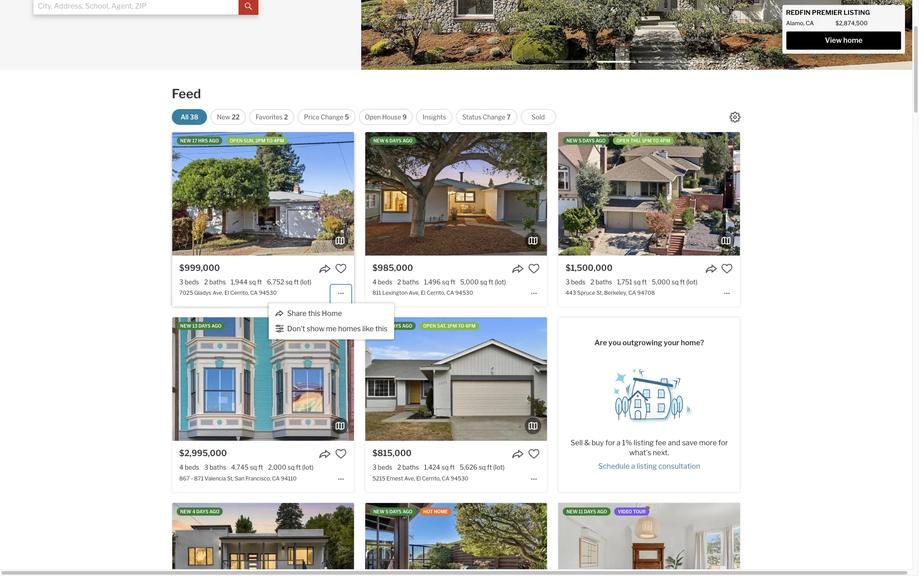 Task type: vqa. For each thing, say whether or not it's contained in the screenshot.
CHARLOTTE APARTMENTS FOR RENT link in the bottom of the page
no



Task type: locate. For each thing, give the bounding box(es) containing it.
st, right the spruce
[[597, 290, 603, 297]]

2 for $999,000
[[204, 278, 208, 286]]

9
[[403, 113, 407, 121]]

open for $815,000
[[423, 324, 436, 329]]

2 horizontal spatial 4
[[373, 278, 377, 286]]

5,000 up 94708
[[652, 278, 671, 286]]

3 beds for $815,000
[[373, 464, 393, 472]]

photo of 7428 seaview pl, el cerrito (cc), ca 94530 image
[[184, 503, 366, 577], [365, 503, 547, 577], [547, 503, 729, 577]]

to right thu,
[[653, 138, 659, 144]]

5 for open thu, 1pm to 4pm
[[579, 138, 582, 144]]

4pm right sat, in the bottom of the page
[[465, 324, 476, 329]]

tour
[[633, 509, 646, 515]]

fee
[[656, 439, 667, 448]]

$815,000
[[373, 449, 412, 459]]

ca down 1,751 sq ft on the right top of the page
[[629, 290, 637, 297]]

1,944
[[231, 278, 248, 286]]

ago left thu,
[[596, 138, 606, 144]]

5215
[[373, 475, 386, 482]]

(lot)
[[300, 278, 312, 286], [495, 278, 506, 286], [687, 278, 698, 286], [302, 464, 314, 472], [494, 464, 505, 472]]

feed
[[172, 86, 201, 102]]

open
[[365, 113, 381, 121]]

1 horizontal spatial to
[[458, 324, 465, 329]]

open thu, 1pm to 4pm
[[617, 138, 671, 144]]

cerrito,
[[230, 290, 249, 297], [427, 290, 446, 297], [422, 475, 441, 482]]

beds up 5215
[[378, 464, 393, 472]]

1 vertical spatial 4
[[179, 464, 184, 472]]

3 photo of 7428 seaview pl, el cerrito (cc), ca 94530 image from the left
[[547, 503, 729, 577]]

photo of 811 lexington ave, el cerrito, ca 94530 image
[[184, 132, 366, 256], [365, 132, 547, 256], [547, 132, 729, 256]]

st, left san
[[227, 475, 234, 482]]

ago right 11
[[597, 509, 608, 515]]

2 vertical spatial 5
[[386, 509, 389, 515]]

sq right "1,944"
[[249, 278, 256, 286]]

dialog
[[269, 304, 394, 340]]

7 left the sold
[[507, 113, 511, 121]]

1 vertical spatial favorite button checkbox
[[528, 449, 540, 460]]

2 photo of 7428 seaview pl, el cerrito (cc), ca 94530 image from the left
[[365, 503, 547, 577]]

ft
[[257, 278, 262, 286], [294, 278, 299, 286], [451, 278, 456, 286], [489, 278, 494, 286], [642, 278, 647, 286], [681, 278, 685, 286], [259, 464, 263, 472], [296, 464, 301, 472], [450, 464, 455, 472], [487, 464, 492, 472]]

1 horizontal spatial 4pm
[[465, 324, 476, 329]]

el right gladys
[[225, 290, 229, 297]]

to right sat, in the bottom of the page
[[458, 324, 465, 329]]

1 horizontal spatial 3 beds
[[373, 464, 393, 472]]

Sold radio
[[521, 109, 556, 125]]

change
[[321, 113, 344, 121], [483, 113, 506, 121]]

5,000 right 1,496 sq ft in the left top of the page
[[461, 278, 479, 286]]

5,000 sq ft (lot) up 94708
[[652, 278, 698, 286]]

photo of 443 spruce st, berkeley, ca 94708 image
[[377, 132, 559, 256], [559, 132, 741, 256], [741, 132, 920, 256]]

1 horizontal spatial 4 beds
[[373, 278, 393, 286]]

0 horizontal spatial 4
[[179, 464, 184, 472]]

favorite button image for $1,500,000
[[722, 263, 734, 275]]

beds up the 443
[[571, 278, 586, 286]]

4pm for $815,000
[[465, 324, 476, 329]]

1pm right thu,
[[642, 138, 652, 144]]

0 horizontal spatial change
[[321, 113, 344, 121]]

2 inside favorites radio
[[284, 113, 288, 121]]

2 up ernest
[[398, 464, 401, 472]]

5,000 sq ft (lot) right 1,496 sq ft in the left top of the page
[[461, 278, 506, 286]]

17
[[192, 138, 197, 144]]

0 horizontal spatial st,
[[227, 475, 234, 482]]

ago left sat, in the bottom of the page
[[402, 324, 413, 329]]

0 horizontal spatial 4pm
[[274, 138, 284, 144]]

for right more
[[719, 439, 729, 448]]

listing down what's
[[637, 463, 657, 471]]

cerrito, for $985,000
[[427, 290, 446, 297]]

1pm right sat, in the bottom of the page
[[448, 324, 457, 329]]

for right buy
[[606, 439, 616, 448]]

your
[[664, 339, 680, 347]]

ago right hrs
[[209, 138, 219, 144]]

Favorites radio
[[250, 109, 294, 125]]

photo of 5215 ernest ave, el cerrito, ca 94530 image
[[184, 318, 366, 442], [365, 318, 547, 442], [547, 318, 729, 442]]

ago for third photo of 811 lexington ave, el cerrito, ca 94530 from the right
[[403, 138, 413, 144]]

ave, for $985,000
[[409, 290, 420, 297]]

new
[[217, 113, 231, 121]]

favorite button image for $2,995,000
[[335, 449, 347, 460]]

listing inside the sell & buy for a 1% listing fee and save more for what's next.
[[634, 439, 654, 448]]

change right price
[[321, 113, 344, 121]]

berkeley,
[[605, 290, 628, 297]]

2
[[284, 113, 288, 121], [204, 278, 208, 286], [398, 278, 401, 286], [591, 278, 595, 286], [398, 464, 401, 472]]

favorites 2
[[256, 113, 288, 121]]

0 horizontal spatial to
[[267, 138, 273, 144]]

0 vertical spatial 4
[[373, 278, 377, 286]]

94530
[[259, 290, 277, 297], [456, 290, 473, 297], [451, 475, 469, 482]]

2 baths up gladys
[[204, 278, 226, 286]]

beds up 811
[[378, 278, 393, 286]]

ave, for $815,000
[[405, 475, 415, 482]]

2 right favorites
[[284, 113, 288, 121]]

1 change from the left
[[321, 113, 344, 121]]

4 for $985,000
[[373, 278, 377, 286]]

all
[[181, 113, 189, 121]]

2 horizontal spatial to
[[653, 138, 659, 144]]

1 horizontal spatial 5
[[386, 509, 389, 515]]

4 down - at the bottom left of page
[[192, 509, 195, 515]]

a left 1%
[[617, 439, 621, 448]]

2 horizontal spatial open
[[617, 138, 630, 144]]

1,944 sq ft
[[231, 278, 262, 286]]

1 horizontal spatial for
[[719, 439, 729, 448]]

baths
[[209, 278, 226, 286], [403, 278, 419, 286], [596, 278, 613, 286], [210, 464, 226, 472], [403, 464, 419, 472]]

ave, right lexington
[[409, 290, 420, 297]]

ca down 1,944 sq ft
[[250, 290, 258, 297]]

0 vertical spatial st,
[[597, 290, 603, 297]]

ago down valencia
[[209, 509, 220, 515]]

sq right the 6,752
[[286, 278, 293, 286]]

favorite button image
[[335, 263, 347, 275], [528, 263, 540, 275], [722, 263, 734, 275], [335, 449, 347, 460], [528, 449, 540, 460]]

don't show me homes like this
[[287, 325, 388, 334]]

0 vertical spatial new 5 days ago
[[567, 138, 606, 144]]

cerrito, down 1,496
[[427, 290, 446, 297]]

beds up - at the bottom left of page
[[185, 464, 199, 472]]

0 horizontal spatial open
[[230, 138, 243, 144]]

3 beds up 5215
[[373, 464, 393, 472]]

0 horizontal spatial for
[[606, 439, 616, 448]]

1 horizontal spatial st,
[[597, 290, 603, 297]]

ca
[[806, 20, 814, 27], [250, 290, 258, 297], [447, 290, 454, 297], [629, 290, 637, 297], [272, 475, 280, 482], [442, 475, 450, 482]]

change inside option
[[483, 113, 506, 121]]

2 horizontal spatial 4pm
[[660, 138, 671, 144]]

days
[[390, 138, 402, 144], [583, 138, 595, 144], [199, 324, 211, 329], [389, 324, 402, 329], [196, 509, 209, 515], [390, 509, 402, 515], [584, 509, 597, 515]]

beds up 7025
[[185, 278, 199, 286]]

0 horizontal spatial a
[[617, 439, 621, 448]]

el down 1,496
[[421, 290, 426, 297]]

$2,995,000
[[179, 449, 227, 459]]

listing
[[634, 439, 654, 448], [637, 463, 657, 471]]

new 13 days ago
[[180, 324, 222, 329]]

11
[[579, 509, 583, 515]]

3 for $815,000
[[373, 464, 377, 472]]

5,000 for $985,000
[[461, 278, 479, 286]]

1 vertical spatial 7
[[386, 324, 388, 329]]

94530 down 5,626
[[451, 475, 469, 482]]

City, Address, School, Agent, ZIP search field
[[33, 0, 239, 15]]

ago for third photo of 520 vermont st, san francisco, ca 94107 from right
[[597, 509, 608, 515]]

2 for $985,000
[[398, 278, 401, 286]]

1 photo of 7025 gladys ave, el cerrito, ca 94530 image from the left
[[0, 132, 172, 256]]

2 photo of 867 - 871 valencia st, san francisco, ca 94110 image from the left
[[172, 318, 354, 442]]

7
[[507, 113, 511, 121], [386, 324, 388, 329]]

0 vertical spatial a
[[617, 439, 621, 448]]

2 for from the left
[[719, 439, 729, 448]]

3 up 7025
[[179, 278, 183, 286]]

0 vertical spatial 5
[[345, 113, 349, 121]]

1,424 sq ft
[[424, 464, 455, 472]]

2 5,000 sq ft (lot) from the left
[[652, 278, 698, 286]]

cerrito, for $999,000
[[230, 290, 249, 297]]

1pm for $815,000
[[448, 324, 457, 329]]

photo of 867 - 871 valencia st, san francisco, ca 94110 image
[[0, 318, 172, 442], [172, 318, 354, 442], [354, 318, 536, 442]]

ago right 6
[[403, 138, 413, 144]]

0 horizontal spatial 4 beds
[[179, 464, 199, 472]]

ave, right gladys
[[213, 290, 223, 297]]

1 favorite button checkbox from the top
[[528, 263, 540, 275]]

change right the status
[[483, 113, 506, 121]]

video tour
[[618, 509, 646, 515]]

baths up 7025 gladys ave, el cerrito, ca 94530 at left
[[209, 278, 226, 286]]

4pm
[[274, 138, 284, 144], [660, 138, 671, 144], [465, 324, 476, 329]]

All radio
[[172, 109, 207, 125]]

1 vertical spatial this
[[375, 325, 388, 334]]

home
[[322, 310, 342, 318]]

baths for $2,995,000
[[210, 464, 226, 472]]

3 beds up the 443
[[566, 278, 586, 286]]

(lot) for $1,500,000
[[687, 278, 698, 286]]

ago right 13
[[212, 324, 222, 329]]

5,000 sq ft (lot) for $985,000
[[461, 278, 506, 286]]

2 change from the left
[[483, 113, 506, 121]]

3 up 5215
[[373, 464, 377, 472]]

favorite button checkbox for $815,000
[[528, 449, 540, 460]]

1 vertical spatial st,
[[227, 475, 234, 482]]

4pm right "2pm"
[[274, 138, 284, 144]]

2 baths up 443 spruce st, berkeley, ca 94708
[[591, 278, 613, 286]]

spruce
[[578, 290, 596, 297]]

0 horizontal spatial 1pm
[[448, 324, 457, 329]]

1 horizontal spatial new 5 days ago
[[567, 138, 606, 144]]

2 favorite button checkbox from the top
[[528, 449, 540, 460]]

0 horizontal spatial 3 beds
[[179, 278, 199, 286]]

1 photo of 520 vermont st, san francisco, ca 94107 image from the left
[[377, 503, 559, 577]]

a
[[617, 439, 621, 448], [632, 463, 636, 471]]

2 5,000 from the left
[[652, 278, 671, 286]]

favorite button checkbox for $985,000
[[528, 263, 540, 275]]

0 horizontal spatial new 5 days ago
[[374, 509, 413, 515]]

7 inside status change option
[[507, 113, 511, 121]]

1,751
[[618, 278, 633, 286]]

0 vertical spatial favorite button checkbox
[[528, 263, 540, 275]]

1 vertical spatial 5
[[579, 138, 582, 144]]

1 horizontal spatial a
[[632, 463, 636, 471]]

share this home
[[287, 310, 342, 318]]

favorite button checkbox
[[528, 263, 540, 275], [528, 449, 540, 460]]

new 5 days ago for open thu, 1pm to 4pm
[[567, 138, 606, 144]]

4,745 sq ft
[[231, 464, 263, 472]]

1 horizontal spatial 5,000 sq ft (lot)
[[652, 278, 698, 286]]

2 horizontal spatial 3 beds
[[566, 278, 586, 286]]

1 horizontal spatial open
[[423, 324, 436, 329]]

a down what's
[[632, 463, 636, 471]]

7 right like
[[386, 324, 388, 329]]

4pm right thu,
[[660, 138, 671, 144]]

5,626 sq ft (lot)
[[460, 464, 505, 472]]

1 photo of 5215 ernest ave, el cerrito, ca 94530 image from the left
[[184, 318, 366, 442]]

don't
[[287, 325, 305, 334]]

0 horizontal spatial 5
[[345, 113, 349, 121]]

(lot) for $815,000
[[494, 464, 505, 472]]

7025 gladys ave, el cerrito, ca 94530
[[179, 290, 277, 297]]

3 up the 443
[[566, 278, 570, 286]]

2 baths for $815,000
[[398, 464, 419, 472]]

1 horizontal spatial 7
[[507, 113, 511, 121]]

2 photo of 443 spruce st, berkeley, ca 94708 image from the left
[[559, 132, 741, 256]]

home
[[844, 36, 863, 45]]

3 photo of 443 spruce st, berkeley, ca 94708 image from the left
[[741, 132, 920, 256]]

3
[[179, 278, 183, 286], [566, 278, 570, 286], [204, 464, 208, 472], [373, 464, 377, 472]]

1 horizontal spatial 1pm
[[642, 138, 652, 144]]

don't show me homes like this button
[[275, 325, 388, 334]]

beds
[[185, 278, 199, 286], [378, 278, 393, 286], [571, 278, 586, 286], [185, 464, 199, 472], [378, 464, 393, 472]]

this up the show
[[308, 310, 321, 318]]

baths up 443 spruce st, berkeley, ca 94708
[[596, 278, 613, 286]]

13
[[192, 324, 198, 329]]

option group
[[172, 109, 556, 125]]

2 up the spruce
[[591, 278, 595, 286]]

38
[[190, 113, 198, 121]]

4pm for $999,000
[[274, 138, 284, 144]]

sell & buy for a 1% listing fee and save more for what's next.
[[571, 439, 729, 458]]

443 spruce st, berkeley, ca 94708
[[566, 290, 655, 297]]

open left sun,
[[230, 138, 243, 144]]

el right ernest
[[416, 475, 421, 482]]

baths up the "5215 ernest ave, el cerrito, ca 94530"
[[403, 464, 419, 472]]

0 vertical spatial 1pm
[[642, 138, 652, 144]]

ago left 'hot'
[[403, 509, 413, 515]]

ave,
[[213, 290, 223, 297], [409, 290, 420, 297], [405, 475, 415, 482]]

4 up 811
[[373, 278, 377, 286]]

favorite button image for $815,000
[[528, 449, 540, 460]]

price
[[304, 113, 320, 121]]

2 photo of 933 oxford, berkeley, ca 94707 image from the left
[[172, 503, 354, 577]]

2 baths for $1,500,000
[[591, 278, 613, 286]]

sun,
[[244, 138, 254, 144]]

3 beds up 7025
[[179, 278, 199, 286]]

photo of 7025 gladys ave, el cerrito, ca 94530 image
[[0, 132, 172, 256], [172, 132, 354, 256], [354, 132, 536, 256]]

2 horizontal spatial 5
[[579, 138, 582, 144]]

photo of 520 vermont st, san francisco, ca 94107 image
[[377, 503, 559, 577], [559, 503, 741, 577], [741, 503, 920, 577]]

0 horizontal spatial 5,000
[[461, 278, 479, 286]]

view home
[[826, 36, 863, 45]]

1 vertical spatial 1pm
[[448, 324, 457, 329]]

el for $815,000
[[416, 475, 421, 482]]

0 vertical spatial 4 beds
[[373, 278, 393, 286]]

0 horizontal spatial 5,000 sq ft (lot)
[[461, 278, 506, 286]]

baths up 811 lexington ave, el cerrito, ca 94530 at the bottom
[[403, 278, 419, 286]]

4 up 867
[[179, 464, 184, 472]]

cerrito, down "1,944"
[[230, 290, 249, 297]]

home?
[[681, 339, 705, 347]]

next.
[[653, 449, 670, 458]]

1 vertical spatial 4 beds
[[179, 464, 199, 472]]

3 beds for $999,000
[[179, 278, 199, 286]]

alamo,
[[787, 20, 805, 27]]

1 vertical spatial new 5 days ago
[[374, 509, 413, 515]]

to right "2pm"
[[267, 138, 273, 144]]

$1,500,000
[[566, 264, 613, 273]]

open for $999,000
[[230, 138, 243, 144]]

5,000 sq ft (lot)
[[461, 278, 506, 286], [652, 278, 698, 286]]

0 horizontal spatial 7
[[386, 324, 388, 329]]

ave, right ernest
[[405, 475, 415, 482]]

5 for hot home
[[386, 509, 389, 515]]

photo of 933 oxford, berkeley, ca 94707 image
[[0, 503, 172, 577], [172, 503, 354, 577], [354, 503, 536, 577]]

0 vertical spatial 7
[[507, 113, 511, 121]]

1 horizontal spatial 5,000
[[652, 278, 671, 286]]

94530 down 1,496 sq ft in the left top of the page
[[456, 290, 473, 297]]

2 up lexington
[[398, 278, 401, 286]]

baths for $999,000
[[209, 278, 226, 286]]

1 horizontal spatial change
[[483, 113, 506, 121]]

1 5,000 sq ft (lot) from the left
[[461, 278, 506, 286]]

1 horizontal spatial 4
[[192, 509, 195, 515]]

3 photo of 520 vermont st, san francisco, ca 94107 image from the left
[[741, 503, 920, 577]]

favorite button checkbox
[[335, 263, 347, 275], [722, 263, 734, 275], [335, 449, 347, 460]]

option group containing all
[[172, 109, 556, 125]]

baths up valencia
[[210, 464, 226, 472]]

2 baths up lexington
[[398, 278, 419, 286]]

ca down 1,496 sq ft in the left top of the page
[[447, 290, 454, 297]]

view home link
[[787, 31, 902, 50]]

2 up gladys
[[204, 278, 208, 286]]

this right like
[[375, 325, 388, 334]]

&
[[585, 439, 590, 448]]

cerrito, down the 1,424
[[422, 475, 441, 482]]

4 for $2,995,000
[[179, 464, 184, 472]]

1 photo of 7428 seaview pl, el cerrito (cc), ca 94530 image from the left
[[184, 503, 366, 577]]

3 baths
[[204, 464, 226, 472]]

94110
[[281, 475, 297, 482]]

2 baths up the "5215 ernest ave, el cerrito, ca 94530"
[[398, 464, 419, 472]]

open left thu,
[[617, 138, 630, 144]]

change inside radio
[[321, 113, 344, 121]]

3 for $1,500,000
[[566, 278, 570, 286]]

1 5,000 from the left
[[461, 278, 479, 286]]

listing up what's
[[634, 439, 654, 448]]

open left sat, in the bottom of the page
[[423, 324, 436, 329]]

811 lexington ave, el cerrito, ca 94530
[[373, 290, 473, 297]]

4 beds up - at the bottom left of page
[[179, 464, 199, 472]]

to for $1,500,000
[[653, 138, 659, 144]]

0 vertical spatial this
[[308, 310, 321, 318]]

hot home
[[424, 509, 448, 515]]

94530 down the 6,752
[[259, 290, 277, 297]]

4 beds up 811
[[373, 278, 393, 286]]

outgrowing
[[623, 339, 663, 347]]

0 vertical spatial listing
[[634, 439, 654, 448]]



Task type: describe. For each thing, give the bounding box(es) containing it.
share
[[287, 310, 307, 318]]

1 horizontal spatial this
[[375, 325, 388, 334]]

3 for $999,000
[[179, 278, 183, 286]]

7025
[[179, 290, 193, 297]]

el for $999,000
[[225, 290, 229, 297]]

(lot) for $985,000
[[495, 278, 506, 286]]

an image of a house image
[[605, 363, 695, 424]]

sq up 94110
[[288, 464, 295, 472]]

1 photo of 443 spruce st, berkeley, ca 94708 image from the left
[[377, 132, 559, 256]]

hot
[[424, 509, 433, 515]]

3 photo of 5215 ernest ave, el cerrito, ca 94530 image from the left
[[547, 318, 729, 442]]

favorite button checkbox for $999,000
[[335, 263, 347, 275]]

Status Change radio
[[456, 109, 517, 125]]

all 38
[[181, 113, 198, 121]]

1pm for $1,500,000
[[642, 138, 652, 144]]

listing
[[844, 8, 871, 17]]

3 photo of 867 - 871 valencia st, san francisco, ca 94110 image from the left
[[354, 318, 536, 442]]

ca down 2,000
[[272, 475, 280, 482]]

2 for $815,000
[[398, 464, 401, 472]]

94530 for $999,000
[[259, 290, 277, 297]]

lexington
[[383, 290, 408, 297]]

New radio
[[211, 109, 246, 125]]

premier
[[813, 8, 843, 17]]

sell
[[571, 439, 583, 448]]

sq right 1,751 sq ft on the right top of the page
[[672, 278, 679, 286]]

(lot) for $2,995,000
[[302, 464, 314, 472]]

favorite button image for $985,000
[[528, 263, 540, 275]]

sold
[[532, 113, 545, 121]]

new 5 days ago for hot home
[[374, 509, 413, 515]]

443
[[566, 290, 577, 297]]

ago for 1st the photo of 867 - 871 valencia st, san francisco, ca 94110
[[212, 324, 222, 329]]

new 6 days ago
[[374, 138, 413, 144]]

share this home button
[[275, 310, 343, 318]]

2,000
[[268, 464, 286, 472]]

4 beds for $985,000
[[373, 278, 393, 286]]

sq right the 1,424
[[442, 464, 449, 472]]

sq right 1,496
[[442, 278, 449, 286]]

sq up francisco,
[[250, 464, 257, 472]]

house
[[382, 113, 401, 121]]

1 photo of 867 - 871 valencia st, san francisco, ca 94110 image from the left
[[0, 318, 172, 442]]

new 11 days ago
[[567, 509, 608, 515]]

new 22
[[217, 113, 240, 121]]

ago for first photo of 443 spruce st, berkeley, ca 94708
[[596, 138, 606, 144]]

$2,874,500
[[836, 20, 868, 27]]

Insights radio
[[417, 109, 453, 125]]

ago for 3rd the photo of 5215 ernest ave, el cerrito, ca 94530 from the right
[[402, 324, 413, 329]]

valencia
[[205, 475, 226, 482]]

baths for $985,000
[[403, 278, 419, 286]]

sat,
[[437, 324, 447, 329]]

are
[[595, 339, 607, 347]]

3 photo of 811 lexington ave, el cerrito, ca 94530 image from the left
[[547, 132, 729, 256]]

francisco,
[[246, 475, 271, 482]]

2 vertical spatial 4
[[192, 509, 195, 515]]

to for $999,000
[[267, 138, 273, 144]]

el for $985,000
[[421, 290, 426, 297]]

ago for first photo of 933 oxford, berkeley, ca 94707 from left
[[209, 509, 220, 515]]

beds for $1,500,000
[[571, 278, 586, 286]]

cerrito, for $815,000
[[422, 475, 441, 482]]

to for $815,000
[[458, 324, 465, 329]]

baths for $1,500,000
[[596, 278, 613, 286]]

22
[[232, 113, 240, 121]]

1 photo of 933 oxford, berkeley, ca 94707 image from the left
[[0, 503, 172, 577]]

94530 for $985,000
[[456, 290, 473, 297]]

thu,
[[631, 138, 642, 144]]

favorites
[[256, 113, 283, 121]]

1 vertical spatial a
[[632, 463, 636, 471]]

and
[[668, 439, 681, 448]]

-
[[191, 475, 193, 482]]

1,751 sq ft
[[618, 278, 647, 286]]

ave, for $999,000
[[213, 290, 223, 297]]

like
[[363, 325, 374, 334]]

price change 5
[[304, 113, 349, 121]]

favorite button image for $999,000
[[335, 263, 347, 275]]

2pm
[[255, 138, 266, 144]]

beds for $985,000
[[378, 278, 393, 286]]

2 baths for $985,000
[[398, 278, 419, 286]]

2 baths for $999,000
[[204, 278, 226, 286]]

ernest
[[387, 475, 403, 482]]

video
[[618, 509, 633, 515]]

0 horizontal spatial this
[[308, 310, 321, 318]]

94530 for $815,000
[[451, 475, 469, 482]]

(lot) for $999,000
[[300, 278, 312, 286]]

consultation
[[659, 463, 701, 471]]

ca right alamo,
[[806, 20, 814, 27]]

6
[[386, 138, 389, 144]]

open sun, 2pm to 4pm
[[230, 138, 284, 144]]

schedule
[[599, 463, 630, 471]]

open sat, 1pm to 4pm
[[423, 324, 476, 329]]

hrs
[[198, 138, 208, 144]]

5215 ernest ave, el cerrito, ca 94530
[[373, 475, 469, 482]]

save
[[682, 439, 698, 448]]

3 photo of 7025 gladys ave, el cerrito, ca 94530 image from the left
[[354, 132, 536, 256]]

1 photo of 811 lexington ave, el cerrito, ca 94530 image from the left
[[184, 132, 366, 256]]

are you outgrowing your home?
[[595, 339, 705, 347]]

1%
[[623, 439, 633, 448]]

Price Change radio
[[298, 109, 356, 125]]

dialog containing share this home
[[269, 304, 394, 340]]

3 beds for $1,500,000
[[566, 278, 586, 286]]

sq right 1,751
[[634, 278, 641, 286]]

favorite button checkbox for $1,500,000
[[722, 263, 734, 275]]

homes
[[338, 325, 361, 334]]

insights
[[423, 113, 446, 121]]

a inside the sell & buy for a 1% listing fee and save more for what's next.
[[617, 439, 621, 448]]

3 photo of 933 oxford, berkeley, ca 94707 image from the left
[[354, 503, 536, 577]]

867
[[179, 475, 190, 482]]

sq right 5,626
[[479, 464, 486, 472]]

view
[[826, 36, 843, 45]]

redfin premier listing
[[787, 8, 871, 17]]

1,496
[[424, 278, 441, 286]]

2 for $1,500,000
[[591, 278, 595, 286]]

811
[[373, 290, 381, 297]]

me
[[326, 325, 337, 334]]

4,745
[[231, 464, 249, 472]]

favorite button checkbox for $2,995,000
[[335, 449, 347, 460]]

change for 7
[[483, 113, 506, 121]]

gladys
[[194, 290, 212, 297]]

sq right 1,496 sq ft in the left top of the page
[[480, 278, 487, 286]]

baths for $815,000
[[403, 464, 419, 472]]

5 inside price change radio
[[345, 113, 349, 121]]

871
[[194, 475, 204, 482]]

redfin
[[787, 8, 811, 17]]

change for 5
[[321, 113, 344, 121]]

open house 9
[[365, 113, 407, 121]]

6,752
[[267, 278, 284, 286]]

schedule a listing consultation
[[599, 463, 701, 471]]

status
[[463, 113, 482, 121]]

4 beds for $2,995,000
[[179, 464, 199, 472]]

5,000 for $1,500,000
[[652, 278, 671, 286]]

2 photo of 7025 gladys ave, el cerrito, ca 94530 image from the left
[[172, 132, 354, 256]]

3 up valencia
[[204, 464, 208, 472]]

submit search image
[[245, 3, 252, 10]]

beds for $815,000
[[378, 464, 393, 472]]

2 photo of 520 vermont st, san francisco, ca 94107 image from the left
[[559, 503, 741, 577]]

alamo, ca
[[787, 20, 814, 27]]

Open House radio
[[359, 109, 413, 125]]

5,000 sq ft (lot) for $1,500,000
[[652, 278, 698, 286]]

beds for $999,000
[[185, 278, 199, 286]]

ago for first photo of 7428 seaview pl, el cerrito (cc), ca 94530
[[403, 509, 413, 515]]

more
[[700, 439, 717, 448]]

1 for from the left
[[606, 439, 616, 448]]

you
[[609, 339, 622, 347]]

ca down 1,424 sq ft
[[442, 475, 450, 482]]

new 7 days ago
[[374, 324, 413, 329]]

2,000 sq ft (lot)
[[268, 464, 314, 472]]

beds for $2,995,000
[[185, 464, 199, 472]]

2 photo of 811 lexington ave, el cerrito, ca 94530 image from the left
[[365, 132, 547, 256]]

1 vertical spatial listing
[[637, 463, 657, 471]]

4pm for $1,500,000
[[660, 138, 671, 144]]

new 4 days ago
[[180, 509, 220, 515]]

open for $1,500,000
[[617, 138, 630, 144]]

buy
[[592, 439, 604, 448]]

status change 7
[[463, 113, 511, 121]]

2 photo of 5215 ernest ave, el cerrito, ca 94530 image from the left
[[365, 318, 547, 442]]

ago for first photo of 7025 gladys ave, el cerrito, ca 94530 from the left
[[209, 138, 219, 144]]

show
[[307, 325, 325, 334]]

new 17 hrs ago
[[180, 138, 219, 144]]



